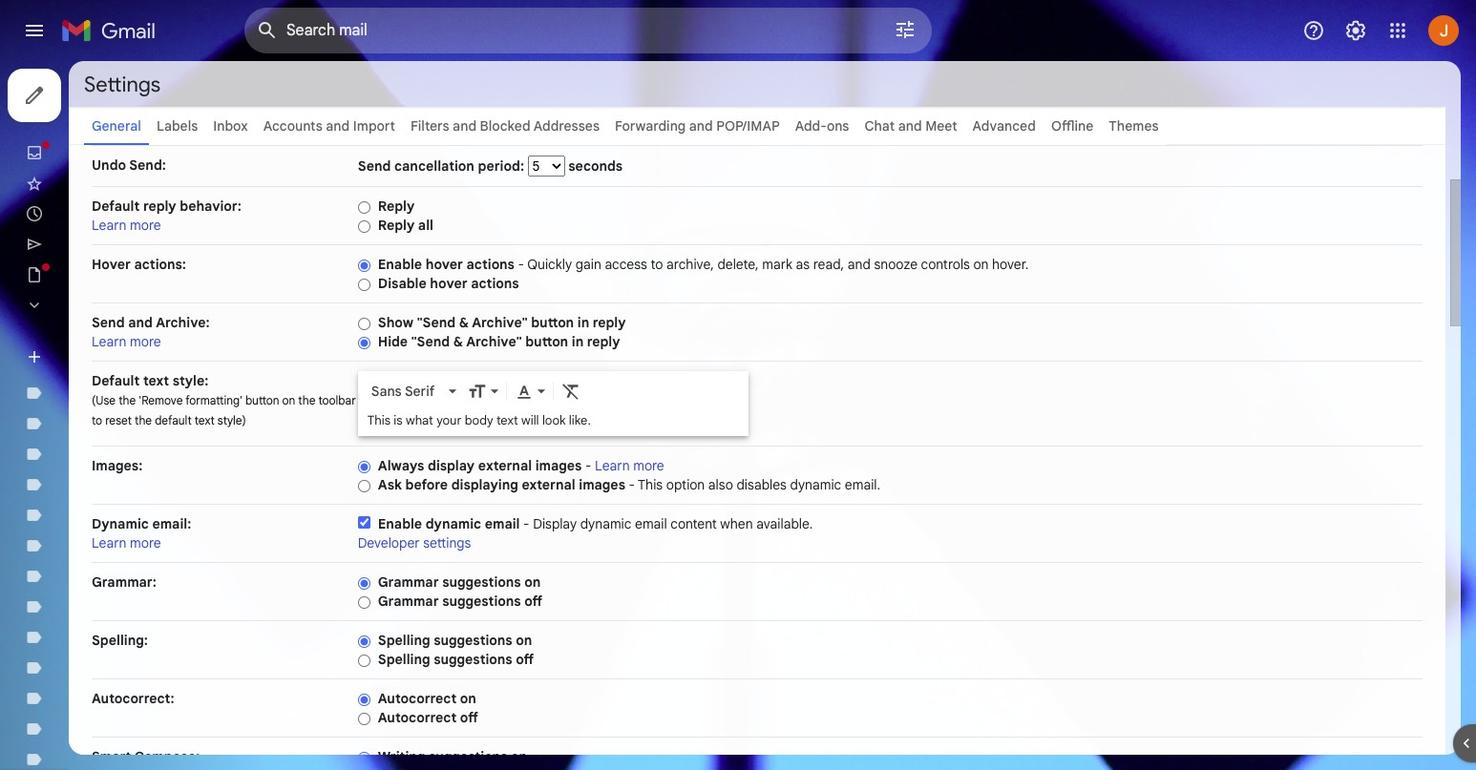 Task type: locate. For each thing, give the bounding box(es) containing it.
learn more link down archive:
[[92, 333, 161, 350]]

actions
[[466, 256, 515, 273], [471, 275, 519, 292]]

suggestions for spelling suggestions on
[[434, 632, 512, 649]]

1 vertical spatial actions
[[471, 275, 519, 292]]

grammar suggestions on
[[378, 574, 541, 591]]

autocorrect down autocorrect on
[[378, 709, 457, 727]]

forwarding and pop/imap
[[615, 117, 780, 135]]

suggestions down 'grammar suggestions on'
[[442, 593, 521, 610]]

more down dynamic
[[130, 535, 161, 552]]

and left archive:
[[128, 314, 153, 331]]

to down (use
[[92, 413, 102, 428]]

1 default from the top
[[92, 198, 140, 215]]

disable hover actions
[[378, 275, 519, 292]]

1 horizontal spatial to
[[651, 256, 663, 273]]

dynamic
[[790, 476, 841, 494], [425, 516, 481, 533], [580, 516, 631, 533]]

suggestions up grammar suggestions off
[[442, 574, 521, 591]]

0 vertical spatial reply
[[378, 198, 415, 215]]

1 vertical spatial to
[[92, 413, 102, 428]]

learn up hover
[[92, 217, 127, 234]]

navigation
[[0, 61, 229, 770]]

grammar right grammar suggestions off radio
[[378, 593, 439, 610]]

reply all
[[378, 217, 433, 234]]

spelling
[[378, 632, 430, 649], [378, 651, 430, 668]]

0 vertical spatial grammar
[[378, 574, 439, 591]]

general link
[[92, 117, 141, 135]]

in
[[577, 314, 589, 331], [572, 333, 584, 350]]

displaying
[[451, 476, 518, 494]]

1 enable from the top
[[378, 256, 422, 273]]

in down gain
[[577, 314, 589, 331]]

send inside send and archive: learn more
[[92, 314, 125, 331]]

actions up show "send & archive" button in reply on the left of page
[[471, 275, 519, 292]]

off for spelling suggestions off
[[516, 651, 534, 668]]

disable
[[378, 275, 426, 292]]

enable up disable
[[378, 256, 422, 273]]

0 vertical spatial external
[[478, 457, 532, 475]]

more inside send and archive: learn more
[[130, 333, 161, 350]]

enable for enable dynamic email
[[378, 516, 422, 533]]

off
[[524, 593, 542, 610], [516, 651, 534, 668], [460, 709, 478, 727]]

offline
[[1051, 117, 1093, 135]]

add-
[[795, 117, 827, 135]]

actions up disable hover actions on the left of the page
[[466, 256, 515, 273]]

hover up disable hover actions on the left of the page
[[425, 256, 463, 273]]

"send right show
[[417, 314, 456, 331]]

dynamic down ask before displaying external images - this option also disables dynamic email.
[[580, 516, 631, 533]]

button for show "send & archive" button in reply
[[531, 314, 574, 331]]

enable up developer
[[378, 516, 422, 533]]

0 vertical spatial to
[[651, 256, 663, 273]]

1 email from the left
[[485, 516, 520, 533]]

2 spelling from the top
[[378, 651, 430, 668]]

learn more link down dynamic
[[92, 535, 161, 552]]

more up hover actions:
[[130, 217, 161, 234]]

support image
[[1302, 19, 1325, 42]]

1 vertical spatial &
[[453, 333, 463, 350]]

0 vertical spatial enable
[[378, 256, 422, 273]]

themes
[[1109, 117, 1159, 135]]

2 vertical spatial button
[[245, 393, 279, 408]]

1 horizontal spatial this
[[638, 476, 663, 494]]

1 vertical spatial archive"
[[466, 333, 522, 350]]

0 vertical spatial "send
[[417, 314, 456, 331]]

spelling for spelling suggestions off
[[378, 651, 430, 668]]

2 enable from the top
[[378, 516, 422, 533]]

learn inside the dynamic email: learn more
[[92, 535, 127, 552]]

dynamic up settings
[[425, 516, 481, 533]]

"send right hide
[[411, 333, 450, 350]]

send down hover
[[92, 314, 125, 331]]

0 vertical spatial spelling
[[378, 632, 430, 649]]

text down formatting'
[[195, 413, 215, 428]]

default reply behavior: learn more
[[92, 198, 241, 234]]

Spelling suggestions on radio
[[358, 635, 370, 649]]

show "send & archive" button in reply
[[378, 314, 626, 331]]

email down the 'displaying'
[[485, 516, 520, 533]]

and right filters
[[453, 117, 476, 135]]

email:
[[152, 516, 191, 533]]

this
[[367, 412, 391, 429], [638, 476, 663, 494]]

autocorrect up autocorrect off on the bottom
[[378, 690, 457, 707]]

external
[[478, 457, 532, 475], [522, 476, 575, 494]]

& up hide "send & archive" button in reply
[[459, 314, 469, 331]]

"send
[[417, 314, 456, 331], [411, 333, 450, 350]]

and inside send and archive: learn more
[[128, 314, 153, 331]]

1 vertical spatial autocorrect
[[378, 709, 457, 727]]

archive" up hide "send & archive" button in reply
[[472, 314, 528, 331]]

0 horizontal spatial to
[[92, 413, 102, 428]]

autocorrect for autocorrect off
[[378, 709, 457, 727]]

developer
[[358, 535, 420, 552]]

this left option
[[638, 476, 663, 494]]

images up enable dynamic email - display dynamic email content when available. developer settings
[[579, 476, 625, 494]]

in for show "send & archive" button in reply
[[577, 314, 589, 331]]

spelling right spelling suggestions off radio
[[378, 651, 430, 668]]

archive" down show "send & archive" button in reply on the left of page
[[466, 333, 522, 350]]

1 vertical spatial spelling
[[378, 651, 430, 668]]

style)
[[218, 413, 246, 428]]

0 vertical spatial &
[[459, 314, 469, 331]]

forwarding
[[615, 117, 686, 135]]

more inside the dynamic email: learn more
[[130, 535, 161, 552]]

- left 'display'
[[523, 516, 529, 533]]

0 vertical spatial reply
[[143, 198, 176, 215]]

in up remove formatting ‪(⌘\)‬ image
[[572, 333, 584, 350]]

off down spelling suggestions on on the left of the page
[[516, 651, 534, 668]]

learn up (use
[[92, 333, 127, 350]]

0 vertical spatial hover
[[425, 256, 463, 273]]

0 vertical spatial default
[[92, 198, 140, 215]]

2 grammar from the top
[[378, 593, 439, 610]]

1 vertical spatial off
[[516, 651, 534, 668]]

reply up formatting options 'toolbar'
[[587, 333, 620, 350]]

0 vertical spatial send
[[358, 158, 391, 175]]

& down show "send & archive" button in reply on the left of page
[[453, 333, 463, 350]]

- left option
[[629, 476, 635, 494]]

send down 'import' at the left top of the page
[[358, 158, 391, 175]]

quickly
[[527, 256, 572, 273]]

images down look
[[535, 457, 582, 475]]

0 horizontal spatial text
[[143, 372, 169, 390]]

1 horizontal spatial email
[[635, 516, 667, 533]]

hover right disable
[[430, 275, 468, 292]]

2 default from the top
[[92, 372, 140, 390]]

and for import
[[326, 117, 350, 135]]

2 email from the left
[[635, 516, 667, 533]]

chat
[[864, 117, 895, 135]]

button up the 'style)'
[[245, 393, 279, 408]]

0 vertical spatial in
[[577, 314, 589, 331]]

learn down dynamic
[[92, 535, 127, 552]]

Reply radio
[[358, 200, 370, 215]]

blocked
[[480, 117, 530, 135]]

1 vertical spatial enable
[[378, 516, 422, 533]]

advanced link
[[972, 117, 1036, 135]]

import
[[353, 117, 395, 135]]

& for hide
[[453, 333, 463, 350]]

dynamic left email.
[[790, 476, 841, 494]]

reply for hide "send & archive" button in reply
[[587, 333, 620, 350]]

suggestions for grammar suggestions on
[[442, 574, 521, 591]]

to
[[651, 256, 663, 273], [92, 413, 102, 428]]

main menu image
[[23, 19, 46, 42]]

None checkbox
[[358, 517, 370, 529]]

offline link
[[1051, 117, 1093, 135]]

and left 'import' at the left top of the page
[[326, 117, 350, 135]]

default up (use
[[92, 372, 140, 390]]

default
[[155, 413, 192, 428]]

default
[[92, 198, 140, 215], [92, 372, 140, 390]]

1 vertical spatial this
[[638, 476, 663, 494]]

inbox link
[[213, 117, 248, 135]]

writing suggestions on
[[378, 749, 527, 766]]

None search field
[[244, 8, 932, 53]]

ask before displaying external images - this option also disables dynamic email.
[[378, 476, 880, 494]]

grammar down developer settings link
[[378, 574, 439, 591]]

&
[[459, 314, 469, 331], [453, 333, 463, 350]]

1 horizontal spatial send
[[358, 158, 391, 175]]

button down show "send & archive" button in reply on the left of page
[[525, 333, 568, 350]]

0 vertical spatial actions
[[466, 256, 515, 273]]

learn more link up hover actions:
[[92, 217, 161, 234]]

spelling suggestions off
[[378, 651, 534, 668]]

reply for reply all
[[378, 217, 415, 234]]

learn more link up ask before displaying external images - this option also disables dynamic email.
[[595, 457, 664, 475]]

reply for reply
[[378, 198, 415, 215]]

learn more link for and
[[92, 333, 161, 350]]

2 autocorrect from the top
[[378, 709, 457, 727]]

button
[[531, 314, 574, 331], [525, 333, 568, 350], [245, 393, 279, 408]]

1 autocorrect from the top
[[378, 690, 457, 707]]

0 horizontal spatial this
[[367, 412, 391, 429]]

0 vertical spatial autocorrect
[[378, 690, 457, 707]]

the right the reset
[[135, 413, 152, 428]]

this is what your body text will look like.
[[367, 412, 591, 429]]

1 vertical spatial in
[[572, 333, 584, 350]]

undo
[[92, 157, 126, 174]]

Search mail text field
[[286, 21, 840, 40]]

learn inside default reply behavior: learn more
[[92, 217, 127, 234]]

send
[[358, 158, 391, 175], [92, 314, 125, 331]]

2 reply from the top
[[378, 217, 415, 234]]

off down 'grammar suggestions on'
[[524, 593, 542, 610]]

1 reply from the top
[[378, 198, 415, 215]]

external down always display external images - learn more
[[522, 476, 575, 494]]

1 grammar from the top
[[378, 574, 439, 591]]

text left will
[[496, 412, 518, 429]]

0 horizontal spatial email
[[485, 516, 520, 533]]

reply up reply all at the top left of page
[[378, 198, 415, 215]]

enable dynamic email - display dynamic email content when available. developer settings
[[358, 516, 813, 552]]

1 vertical spatial reply
[[378, 217, 415, 234]]

1 vertical spatial "send
[[411, 333, 450, 350]]

reply down access
[[593, 314, 626, 331]]

general
[[92, 117, 141, 135]]

1 vertical spatial hover
[[430, 275, 468, 292]]

default down undo on the top of the page
[[92, 198, 140, 215]]

0 vertical spatial button
[[531, 314, 574, 331]]

text up 'remove
[[143, 372, 169, 390]]

grammar for grammar suggestions on
[[378, 574, 439, 591]]

reply left all
[[378, 217, 415, 234]]

0 horizontal spatial dynamic
[[425, 516, 481, 533]]

option
[[666, 476, 705, 494]]

& for show
[[459, 314, 469, 331]]

default inside default reply behavior: learn more
[[92, 198, 140, 215]]

settings image
[[1344, 19, 1367, 42]]

email
[[485, 516, 520, 533], [635, 516, 667, 533]]

archive" for hide
[[466, 333, 522, 350]]

1 vertical spatial send
[[92, 314, 125, 331]]

button for hide "send & archive" button in reply
[[525, 333, 568, 350]]

actions for disable
[[471, 275, 519, 292]]

Writing suggestions on radio
[[358, 751, 370, 766]]

1 spelling from the top
[[378, 632, 430, 649]]

off for grammar suggestions off
[[524, 593, 542, 610]]

default text style: (use the 'remove formatting' button on the toolbar to reset the default text style)
[[92, 372, 356, 428]]

2 vertical spatial reply
[[587, 333, 620, 350]]

1 vertical spatial reply
[[593, 314, 626, 331]]

0 vertical spatial off
[[524, 593, 542, 610]]

and right chat
[[898, 117, 922, 135]]

1 vertical spatial button
[[525, 333, 568, 350]]

external up the 'displaying'
[[478, 457, 532, 475]]

smart compose:
[[92, 749, 200, 766]]

and left the pop/imap
[[689, 117, 713, 135]]

1 vertical spatial default
[[92, 372, 140, 390]]

more down archive:
[[130, 333, 161, 350]]

gain
[[575, 256, 601, 273]]

suggestions for spelling suggestions off
[[434, 651, 512, 668]]

text
[[143, 372, 169, 390], [496, 412, 518, 429], [195, 413, 215, 428]]

suggestions down spelling suggestions on on the left of the page
[[434, 651, 512, 668]]

suggestions up spelling suggestions off
[[434, 632, 512, 649]]

to right access
[[651, 256, 663, 273]]

1 vertical spatial grammar
[[378, 593, 439, 610]]

email left content
[[635, 516, 667, 533]]

look
[[542, 412, 566, 429]]

this left is
[[367, 412, 391, 429]]

learn more link for reply
[[92, 217, 161, 234]]

labels
[[156, 117, 198, 135]]

0 vertical spatial images
[[535, 457, 582, 475]]

hover.
[[992, 256, 1029, 273]]

dynamic
[[92, 516, 149, 533]]

and for pop/imap
[[689, 117, 713, 135]]

0 horizontal spatial send
[[92, 314, 125, 331]]

suggestions down autocorrect off on the bottom
[[429, 749, 507, 766]]

gmail image
[[61, 11, 165, 50]]

what
[[406, 412, 433, 429]]

off up writing suggestions on
[[460, 709, 478, 727]]

reply down the send:
[[143, 198, 176, 215]]

accounts and import link
[[263, 117, 395, 135]]

images:
[[92, 457, 143, 475]]

spelling right spelling suggestions on option
[[378, 632, 430, 649]]

suggestions
[[442, 574, 521, 591], [442, 593, 521, 610], [434, 632, 512, 649], [434, 651, 512, 668], [429, 749, 507, 766]]

0 vertical spatial archive"
[[472, 314, 528, 331]]

button up hide "send & archive" button in reply
[[531, 314, 574, 331]]

addresses
[[533, 117, 600, 135]]

filters and blocked addresses
[[411, 117, 600, 135]]

send cancellation period:
[[358, 158, 528, 175]]

delete,
[[717, 256, 759, 273]]

1 horizontal spatial text
[[195, 413, 215, 428]]

reply
[[378, 198, 415, 215], [378, 217, 415, 234]]

more inside default reply behavior: learn more
[[130, 217, 161, 234]]

default inside default text style: (use the 'remove formatting' button on the toolbar to reset the default text style)
[[92, 372, 140, 390]]

enable inside enable dynamic email - display dynamic email content when available. developer settings
[[378, 516, 422, 533]]

display
[[533, 516, 577, 533]]



Task type: describe. For each thing, give the bounding box(es) containing it.
"send for show
[[417, 314, 456, 331]]

archive:
[[156, 314, 210, 331]]

filters and blocked addresses link
[[411, 117, 600, 135]]

all
[[418, 217, 433, 234]]

sans serif option
[[367, 382, 445, 401]]

before
[[405, 476, 448, 494]]

- inside enable dynamic email - display dynamic email content when available. developer settings
[[523, 516, 529, 533]]

in for hide "send & archive" button in reply
[[572, 333, 584, 350]]

when
[[720, 516, 753, 533]]

and right read, at the top right of the page
[[848, 256, 871, 273]]

cancellation
[[394, 158, 474, 175]]

spelling for spelling suggestions on
[[378, 632, 430, 649]]

chat and meet
[[864, 117, 957, 135]]

Autocorrect on radio
[[358, 693, 370, 707]]

chat and meet link
[[864, 117, 957, 135]]

grammar suggestions off
[[378, 593, 542, 610]]

the up the reset
[[119, 393, 136, 408]]

send and archive: learn more
[[92, 314, 210, 350]]

Show "Send & Archive" button in reply radio
[[358, 317, 370, 331]]

search mail image
[[250, 13, 285, 48]]

will
[[521, 412, 539, 429]]

dynamic email: learn more
[[92, 516, 191, 552]]

the left toolbar
[[298, 393, 315, 408]]

button inside default text style: (use the 'remove formatting' button on the toolbar to reset the default text style)
[[245, 393, 279, 408]]

settings
[[423, 535, 471, 552]]

send for send and archive: learn more
[[92, 314, 125, 331]]

developer settings link
[[358, 535, 471, 552]]

your
[[436, 412, 462, 429]]

send:
[[129, 157, 166, 174]]

on inside default text style: (use the 'remove formatting' button on the toolbar to reset the default text style)
[[282, 393, 295, 408]]

accounts
[[263, 117, 322, 135]]

1 vertical spatial images
[[579, 476, 625, 494]]

learn more link for email:
[[92, 535, 161, 552]]

always display external images - learn more
[[378, 457, 664, 475]]

ask
[[378, 476, 402, 494]]

smart
[[92, 749, 131, 766]]

enable hover actions - quickly gain access to archive, delete, mark as read, and snooze controls on hover.
[[378, 256, 1029, 273]]

compose:
[[134, 749, 200, 766]]

"send for hide
[[411, 333, 450, 350]]

2 horizontal spatial text
[[496, 412, 518, 429]]

as
[[796, 256, 810, 273]]

autocorrect for autocorrect on
[[378, 690, 457, 707]]

filters
[[411, 117, 449, 135]]

also
[[708, 476, 733, 494]]

archive,
[[666, 256, 714, 273]]

hover for enable
[[425, 256, 463, 273]]

hide
[[378, 333, 408, 350]]

labels link
[[156, 117, 198, 135]]

access
[[605, 256, 647, 273]]

accounts and import
[[263, 117, 395, 135]]

is
[[394, 412, 403, 429]]

send for send cancellation period:
[[358, 158, 391, 175]]

controls
[[921, 256, 970, 273]]

default for (use
[[92, 372, 140, 390]]

seconds
[[565, 158, 623, 175]]

learn up ask before displaying external images - this option also disables dynamic email.
[[595, 457, 630, 475]]

Enable hover actions radio
[[358, 259, 370, 273]]

snooze
[[874, 256, 918, 273]]

Hide "Send & Archive" button in reply radio
[[358, 336, 370, 350]]

reply for show "send & archive" button in reply
[[593, 314, 626, 331]]

advanced search options image
[[886, 11, 924, 49]]

forwarding and pop/imap link
[[615, 117, 780, 135]]

like.
[[569, 412, 591, 429]]

body
[[465, 412, 493, 429]]

hover for disable
[[430, 275, 468, 292]]

ons
[[827, 117, 849, 135]]

email.
[[845, 476, 880, 494]]

themes link
[[1109, 117, 1159, 135]]

serif
[[405, 383, 435, 400]]

default for learn
[[92, 198, 140, 215]]

- up ask before displaying external images - this option also disables dynamic email.
[[585, 457, 591, 475]]

'remove
[[139, 393, 183, 408]]

autocorrect:
[[92, 690, 174, 707]]

remove formatting ‪(⌘\)‬ image
[[561, 382, 580, 401]]

grammar:
[[92, 574, 156, 591]]

to inside default text style: (use the 'remove formatting' button on the toolbar to reset the default text style)
[[92, 413, 102, 428]]

suggestions for writing suggestions on
[[429, 749, 507, 766]]

actions:
[[134, 256, 186, 273]]

archive" for show
[[472, 314, 528, 331]]

toolbar
[[318, 393, 356, 408]]

always
[[378, 457, 424, 475]]

pop/imap
[[716, 117, 780, 135]]

style:
[[173, 372, 208, 390]]

- left quickly
[[518, 256, 524, 273]]

actions for enable
[[466, 256, 515, 273]]

(use
[[92, 393, 116, 408]]

spelling suggestions on
[[378, 632, 532, 649]]

add-ons
[[795, 117, 849, 135]]

reset
[[105, 413, 132, 428]]

1 vertical spatial external
[[522, 476, 575, 494]]

formatting options toolbar
[[364, 373, 743, 409]]

show
[[378, 314, 414, 331]]

Ask before displaying external images radio
[[358, 479, 370, 493]]

Spelling suggestions off radio
[[358, 654, 370, 668]]

available.
[[756, 516, 813, 533]]

reply inside default reply behavior: learn more
[[143, 198, 176, 215]]

Always display external images radio
[[358, 460, 370, 474]]

enable for enable hover actions
[[378, 256, 422, 273]]

and for blocked
[[453, 117, 476, 135]]

hide "send & archive" button in reply
[[378, 333, 620, 350]]

suggestions for grammar suggestions off
[[442, 593, 521, 610]]

formatting'
[[185, 393, 242, 408]]

period:
[[478, 158, 524, 175]]

more up ask before displaying external images - this option also disables dynamic email.
[[633, 457, 664, 475]]

2 horizontal spatial dynamic
[[790, 476, 841, 494]]

Disable hover actions radio
[[358, 278, 370, 292]]

and for meet
[[898, 117, 922, 135]]

autocorrect on
[[378, 690, 476, 707]]

and for archive:
[[128, 314, 153, 331]]

Reply all radio
[[358, 219, 370, 234]]

hover
[[92, 256, 131, 273]]

Grammar suggestions on radio
[[358, 576, 370, 591]]

disables
[[737, 476, 787, 494]]

sans serif
[[371, 383, 435, 400]]

Autocorrect off radio
[[358, 712, 370, 726]]

grammar for grammar suggestions off
[[378, 593, 439, 610]]

spelling:
[[92, 632, 148, 649]]

Grammar suggestions off radio
[[358, 596, 370, 610]]

autocorrect off
[[378, 709, 478, 727]]

0 vertical spatial this
[[367, 412, 391, 429]]

sans
[[371, 383, 402, 400]]

learn inside send and archive: learn more
[[92, 333, 127, 350]]

add-ons link
[[795, 117, 849, 135]]

read,
[[813, 256, 844, 273]]

2 vertical spatial off
[[460, 709, 478, 727]]

undo send:
[[92, 157, 166, 174]]

mark
[[762, 256, 792, 273]]

advanced
[[972, 117, 1036, 135]]

1 horizontal spatial dynamic
[[580, 516, 631, 533]]



Task type: vqa. For each thing, say whether or not it's contained in the screenshot.
the top the What
no



